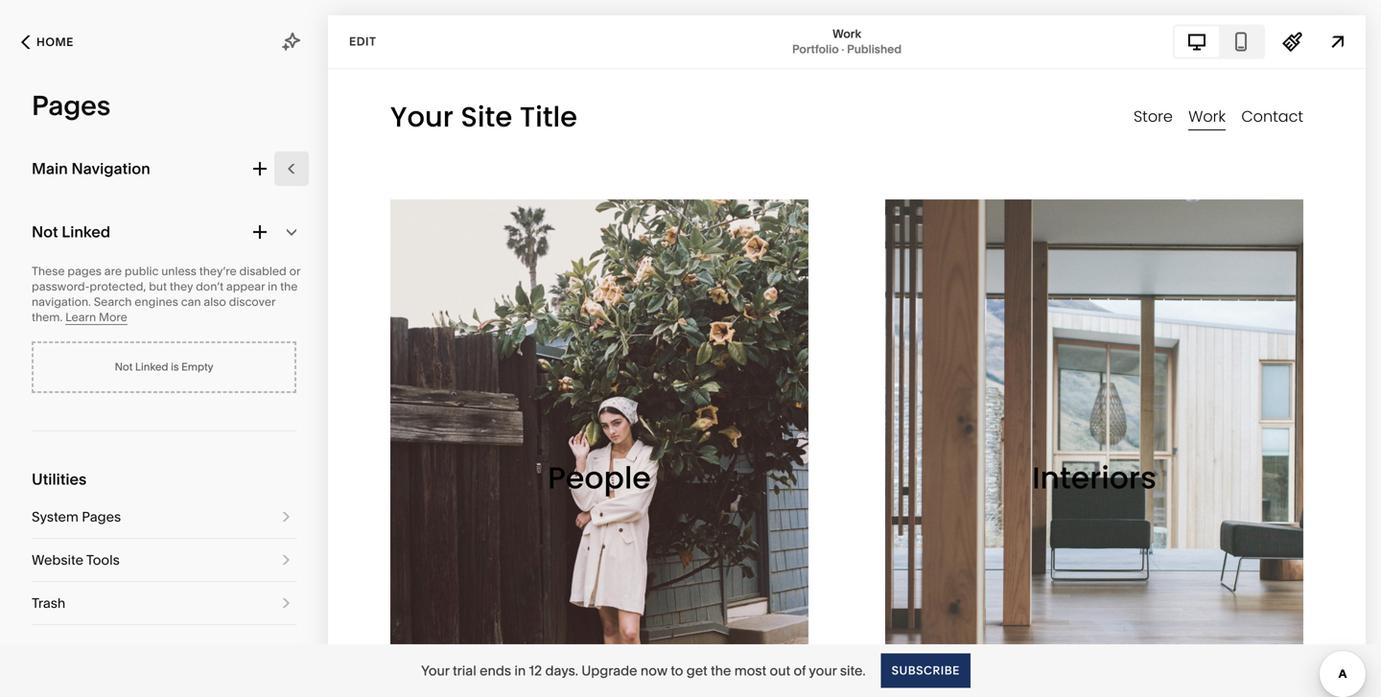 Task type: vqa. For each thing, say whether or not it's contained in the screenshot.
are
yes



Task type: describe. For each thing, give the bounding box(es) containing it.
also
[[204, 295, 226, 309]]

edit
[[349, 35, 377, 48]]

subscribe
[[892, 664, 960, 678]]

the inside these pages are public unless they're disabled or password-protected, but they don't appear in the navigation. search engines can also discover them.
[[280, 280, 298, 294]]

website tools button
[[32, 539, 296, 581]]

work
[[833, 27, 862, 41]]

0 vertical spatial pages
[[32, 89, 111, 122]]

12
[[529, 663, 542, 679]]

ends
[[480, 663, 511, 679]]

your
[[421, 663, 450, 679]]

home
[[36, 35, 74, 49]]

not linked
[[32, 223, 110, 241]]

1 horizontal spatial in
[[515, 663, 526, 679]]

engines
[[135, 295, 178, 309]]

not for not linked
[[32, 223, 58, 241]]

they
[[170, 280, 193, 294]]

website
[[32, 552, 83, 568]]

not linked is empty
[[115, 361, 213, 374]]

1 vertical spatial the
[[711, 663, 731, 679]]

add a new page to the "not linked" navigation group image
[[249, 222, 271, 243]]

trash button
[[32, 582, 296, 625]]

system
[[32, 509, 79, 525]]

discover
[[229, 295, 276, 309]]

learn
[[65, 310, 96, 324]]

trial
[[453, 663, 477, 679]]

your trial ends in 12 days. upgrade now to get the most out of your site.
[[421, 663, 866, 679]]

of
[[794, 663, 806, 679]]

password-
[[32, 280, 90, 294]]

appear
[[226, 280, 265, 294]]

these
[[32, 264, 65, 278]]

protected,
[[90, 280, 146, 294]]



Task type: locate. For each thing, give the bounding box(es) containing it.
or
[[289, 264, 301, 278]]

0 vertical spatial in
[[268, 280, 278, 294]]

published
[[847, 42, 902, 56]]

·
[[842, 42, 845, 56]]

site.
[[840, 663, 866, 679]]

1 horizontal spatial not
[[115, 361, 133, 374]]

linked for not linked
[[62, 223, 110, 241]]

add a new page to the "main navigation" group image
[[249, 158, 271, 179]]

these pages are public unless they're disabled or password-protected, but they don't appear in the navigation. search engines can also discover them.
[[32, 264, 301, 324]]

empty
[[181, 361, 213, 374]]

the down or
[[280, 280, 298, 294]]

they're
[[199, 264, 237, 278]]

0 vertical spatial linked
[[62, 223, 110, 241]]

edit button
[[337, 24, 389, 59]]

1 vertical spatial linked
[[135, 361, 168, 374]]

in left 12
[[515, 663, 526, 679]]

pages inside system pages button
[[82, 509, 121, 525]]

0 vertical spatial not
[[32, 223, 58, 241]]

get
[[687, 663, 708, 679]]

tools
[[86, 552, 120, 568]]

most
[[735, 663, 767, 679]]

home button
[[0, 21, 95, 63]]

the right get
[[711, 663, 731, 679]]

0 horizontal spatial not
[[32, 223, 58, 241]]

main navigation
[[32, 159, 150, 178]]

0 vertical spatial the
[[280, 280, 298, 294]]

public
[[125, 264, 159, 278]]

them.
[[32, 310, 63, 324]]

utilities
[[32, 470, 87, 489]]

are
[[104, 264, 122, 278]]

linked up pages on the top
[[62, 223, 110, 241]]

not for not linked is empty
[[115, 361, 133, 374]]

1 vertical spatial not
[[115, 361, 133, 374]]

in
[[268, 280, 278, 294], [515, 663, 526, 679]]

not up 'these'
[[32, 223, 58, 241]]

don't
[[196, 280, 224, 294]]

navigation.
[[32, 295, 91, 309]]

linked
[[62, 223, 110, 241], [135, 361, 168, 374]]

learn more link
[[65, 310, 127, 325]]

disabled
[[239, 264, 287, 278]]

more
[[99, 310, 127, 324]]

0 horizontal spatial in
[[268, 280, 278, 294]]

out
[[770, 663, 791, 679]]

days.
[[545, 663, 578, 679]]

subscribe button
[[881, 654, 971, 688]]

pages
[[68, 264, 102, 278]]

system pages button
[[32, 496, 296, 538]]

1 vertical spatial in
[[515, 663, 526, 679]]

main
[[32, 159, 68, 178]]

now
[[641, 663, 668, 679]]

system pages
[[32, 509, 121, 525]]

learn more
[[65, 310, 127, 324]]

portfolio
[[792, 42, 839, 56]]

1 horizontal spatial the
[[711, 663, 731, 679]]

tab list
[[1175, 26, 1264, 57]]

not
[[32, 223, 58, 241], [115, 361, 133, 374]]

search
[[94, 295, 132, 309]]

in down disabled
[[268, 280, 278, 294]]

work portfolio · published
[[792, 27, 902, 56]]

linked left is
[[135, 361, 168, 374]]

to
[[671, 663, 684, 679]]

pages up tools
[[82, 509, 121, 525]]

1 horizontal spatial linked
[[135, 361, 168, 374]]

the
[[280, 280, 298, 294], [711, 663, 731, 679]]

trash
[[32, 595, 66, 612]]

0 horizontal spatial the
[[280, 280, 298, 294]]

in inside these pages are public unless they're disabled or password-protected, but they don't appear in the navigation. search engines can also discover them.
[[268, 280, 278, 294]]

1 vertical spatial pages
[[82, 509, 121, 525]]

navigation
[[71, 159, 150, 178]]

your
[[809, 663, 837, 679]]

not down 'more'
[[115, 361, 133, 374]]

0 horizontal spatial linked
[[62, 223, 110, 241]]

unless
[[161, 264, 197, 278]]

upgrade
[[582, 663, 638, 679]]

linked for not linked is empty
[[135, 361, 168, 374]]

can
[[181, 295, 201, 309]]

but
[[149, 280, 167, 294]]

website tools
[[32, 552, 120, 568]]

pages
[[32, 89, 111, 122], [82, 509, 121, 525]]

is
[[171, 361, 179, 374]]

pages down home
[[32, 89, 111, 122]]



